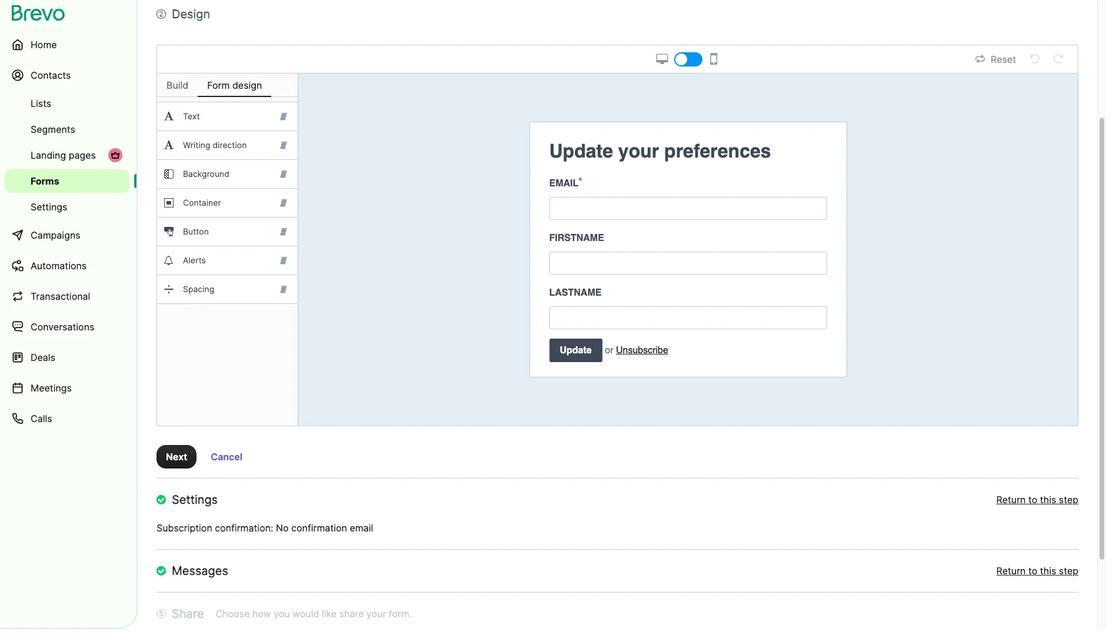 Task type: locate. For each thing, give the bounding box(es) containing it.
meetings link
[[5, 374, 129, 403]]

spacing
[[183, 284, 214, 294]]

confirmation left no
[[215, 523, 271, 534]]

None text field
[[549, 197, 827, 220], [549, 307, 827, 330], [549, 197, 827, 220], [549, 307, 827, 330]]

settings up the subscription
[[172, 493, 218, 507]]

text button
[[157, 102, 298, 131]]

return to this step button for settings
[[997, 493, 1079, 507]]

you
[[274, 609, 290, 620]]

form.
[[389, 609, 412, 620]]

form
[[207, 79, 230, 91]]

1 vertical spatial to
[[1029, 566, 1038, 577]]

automations
[[31, 260, 87, 272]]

2 return to this step from the top
[[997, 566, 1079, 577]]

1 vertical spatial update
[[560, 345, 592, 356]]

design
[[172, 7, 210, 21]]

settings
[[31, 201, 67, 213], [172, 493, 218, 507]]

1 vertical spatial return
[[997, 566, 1026, 577]]

1 horizontal spatial your
[[618, 140, 659, 162]]

update left 'or'
[[560, 345, 592, 356]]

spacing button
[[157, 275, 298, 304]]

automations link
[[5, 252, 129, 280]]

subscription
[[157, 523, 212, 534]]

0 horizontal spatial confirmation
[[215, 523, 271, 534]]

deals
[[31, 352, 55, 364]]

to
[[1029, 494, 1038, 506], [1029, 566, 1038, 577]]

0 vertical spatial return to this step button
[[997, 493, 1079, 507]]

0 horizontal spatial your
[[367, 609, 386, 620]]

or unsubscribe
[[605, 345, 668, 356]]

2 return from the top
[[997, 566, 1026, 577]]

background
[[183, 169, 230, 179]]

lists link
[[5, 92, 129, 115]]

like
[[322, 609, 337, 620]]

your
[[618, 140, 659, 162], [367, 609, 386, 620]]

return to this step for settings
[[997, 494, 1079, 506]]

firstname
[[549, 233, 604, 244]]

0 vertical spatial return
[[997, 494, 1026, 506]]

lists
[[31, 98, 51, 109]]

preferences
[[664, 140, 771, 162]]

container button
[[157, 189, 298, 217]]

lastname
[[549, 288, 602, 298]]

none text field inside firstname button
[[549, 252, 827, 275]]

2 return to this step button from the top
[[997, 564, 1079, 579]]

return for messages
[[997, 566, 1026, 577]]

return
[[997, 494, 1026, 506], [997, 566, 1026, 577]]

step for settings
[[1059, 494, 1079, 506]]

:
[[271, 523, 273, 534]]

transactional link
[[5, 282, 129, 311]]

landing pages
[[31, 149, 96, 161]]

5
[[159, 610, 163, 619]]

your inside text box
[[618, 140, 659, 162]]

1 return to this step button from the top
[[997, 493, 1079, 507]]

pages
[[69, 149, 96, 161]]

no
[[276, 523, 289, 534]]

0 vertical spatial return to this step
[[997, 494, 1079, 506]]

1 vertical spatial this
[[1040, 566, 1057, 577]]

1 confirmation from the left
[[215, 523, 271, 534]]

settings down forms
[[31, 201, 67, 213]]

next button
[[157, 446, 197, 469]]

writing direction
[[183, 140, 247, 150]]

0 vertical spatial to
[[1029, 494, 1038, 506]]

Update your preferences text field
[[549, 137, 827, 165]]

meetings
[[31, 383, 72, 394]]

segments link
[[5, 118, 129, 141]]

update for update your preferences
[[549, 140, 613, 162]]

this
[[1040, 494, 1057, 506], [1040, 566, 1057, 577]]

0 vertical spatial update
[[549, 140, 613, 162]]

confirmation
[[215, 523, 271, 534], [291, 523, 347, 534]]

confirmation right no
[[291, 523, 347, 534]]

1 this from the top
[[1040, 494, 1057, 506]]

return to this step button
[[997, 493, 1079, 507], [997, 564, 1079, 579]]

return to this step
[[997, 494, 1079, 506], [997, 566, 1079, 577]]

1 return to this step from the top
[[997, 494, 1079, 506]]

next
[[166, 451, 187, 463]]

step
[[1059, 494, 1079, 506], [1059, 566, 1079, 577]]

None text field
[[549, 252, 827, 275]]

this for messages
[[1040, 566, 1057, 577]]

contacts
[[31, 69, 71, 81]]

0 vertical spatial your
[[618, 140, 659, 162]]

update
[[549, 140, 613, 162], [560, 345, 592, 356]]

0 vertical spatial step
[[1059, 494, 1079, 506]]

1 to from the top
[[1029, 494, 1038, 506]]

update your preferences button
[[540, 132, 837, 170]]

return to this step for messages
[[997, 566, 1079, 577]]

transactional
[[31, 291, 90, 302]]

build link
[[157, 74, 198, 97]]

0 vertical spatial this
[[1040, 494, 1057, 506]]

1 vertical spatial return to this step
[[997, 566, 1079, 577]]

1 horizontal spatial settings
[[172, 493, 218, 507]]

update inside text box
[[549, 140, 613, 162]]

design
[[232, 79, 262, 91]]

1 step from the top
[[1059, 494, 1079, 506]]

forms
[[31, 175, 59, 187]]

1 horizontal spatial confirmation
[[291, 523, 347, 534]]

to for messages
[[1029, 566, 1038, 577]]

conversations
[[31, 321, 94, 333]]

step for messages
[[1059, 566, 1079, 577]]

0 vertical spatial settings
[[31, 201, 67, 213]]

1 vertical spatial settings
[[172, 493, 218, 507]]

2 step from the top
[[1059, 566, 1079, 577]]

2 this from the top
[[1040, 566, 1057, 577]]

lastname button
[[540, 280, 837, 334]]

2 to from the top
[[1029, 566, 1038, 577]]

email
[[350, 523, 373, 534]]

update up email
[[549, 140, 613, 162]]

choose how you would like share your form.
[[216, 609, 412, 620]]

landing pages link
[[5, 144, 129, 167]]

1 vertical spatial return to this step button
[[997, 564, 1079, 579]]

text
[[183, 111, 200, 121]]

1 vertical spatial step
[[1059, 566, 1079, 577]]

1 return from the top
[[997, 494, 1026, 506]]



Task type: describe. For each thing, give the bounding box(es) containing it.
settings link
[[5, 195, 129, 219]]

landing
[[31, 149, 66, 161]]

choose
[[216, 609, 250, 620]]

contacts link
[[5, 61, 129, 89]]

form design link
[[198, 74, 272, 97]]

1 vertical spatial your
[[367, 609, 386, 620]]

build
[[167, 79, 188, 91]]

or
[[605, 345, 614, 356]]

would
[[293, 609, 319, 620]]

container
[[183, 198, 221, 208]]

to for settings
[[1029, 494, 1038, 506]]

forms link
[[5, 169, 129, 193]]

2 confirmation from the left
[[291, 523, 347, 534]]

return to this step button for messages
[[997, 564, 1079, 579]]

update for update
[[560, 345, 592, 356]]

update your preferences
[[549, 140, 771, 162]]

cancel
[[211, 451, 242, 463]]

calls link
[[5, 405, 129, 433]]

cancel button
[[201, 446, 252, 469]]

form design
[[207, 79, 262, 91]]

campaigns
[[31, 230, 80, 241]]

return image
[[157, 567, 166, 576]]

home link
[[5, 31, 129, 59]]

calls
[[31, 413, 52, 425]]

2
[[159, 9, 163, 18]]

share
[[172, 607, 204, 621]]

email button
[[540, 170, 837, 225]]

how
[[252, 609, 271, 620]]

0 horizontal spatial settings
[[31, 201, 67, 213]]

messages
[[172, 564, 228, 579]]

subscription confirmation : no confirmation email
[[157, 523, 373, 534]]

share
[[339, 609, 364, 620]]

writing
[[183, 140, 210, 150]]

unsubscribe
[[616, 345, 668, 356]]

button button
[[157, 218, 298, 246]]

email
[[549, 178, 579, 189]]

deals link
[[5, 344, 129, 372]]

home
[[31, 39, 57, 51]]

return for settings
[[997, 494, 1026, 506]]

reset
[[991, 53, 1016, 65]]

writing direction button
[[157, 131, 298, 159]]

firstname button
[[540, 225, 837, 280]]

background button
[[157, 160, 298, 188]]

left___rvooi image
[[111, 151, 120, 160]]

reset button
[[972, 51, 1020, 67]]

this for settings
[[1040, 494, 1057, 506]]

alerts button
[[157, 247, 298, 275]]

button
[[183, 227, 209, 237]]

segments
[[31, 124, 75, 135]]

alerts
[[183, 255, 206, 265]]

conversations link
[[5, 313, 129, 341]]

campaigns link
[[5, 221, 129, 250]]

direction
[[213, 140, 247, 150]]

return image
[[157, 496, 166, 505]]



Task type: vqa. For each thing, say whether or not it's contained in the screenshot.
the Create inside the Create deal button
no



